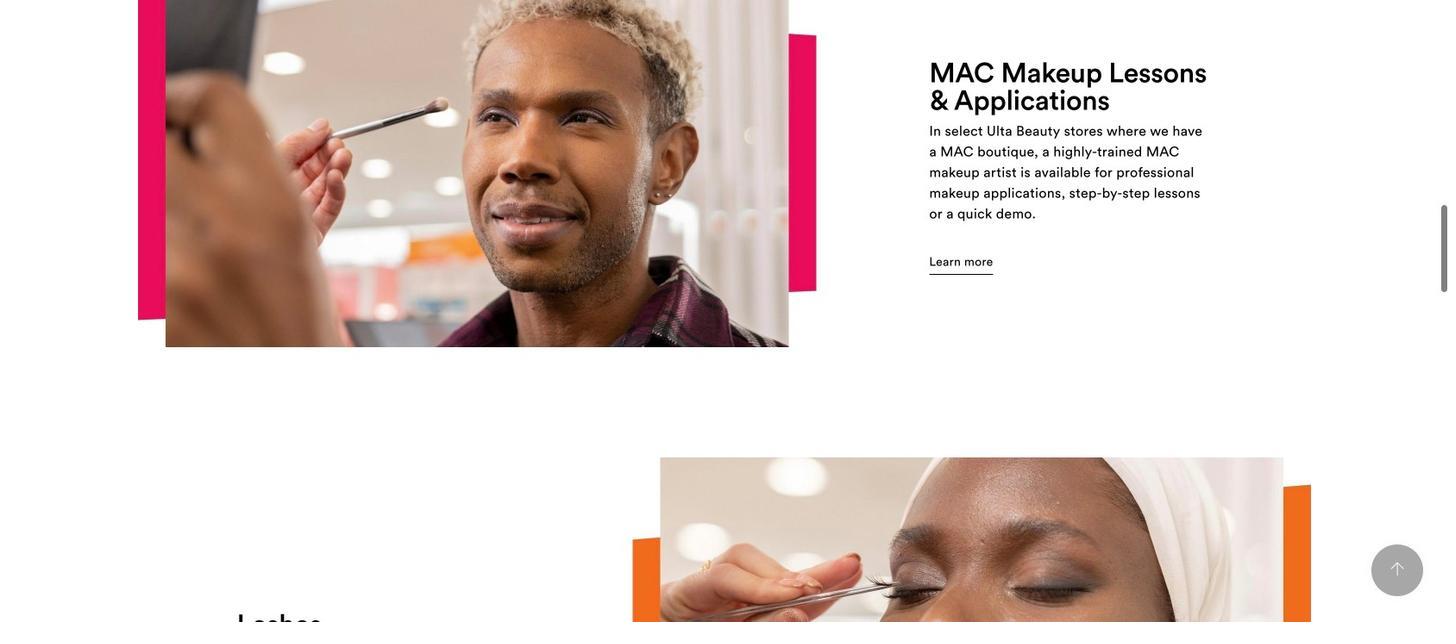 Task type: vqa. For each thing, say whether or not it's contained in the screenshot.
Back To Top icon
yes



Task type: locate. For each thing, give the bounding box(es) containing it.
back to top image
[[1390, 563, 1404, 576]]



